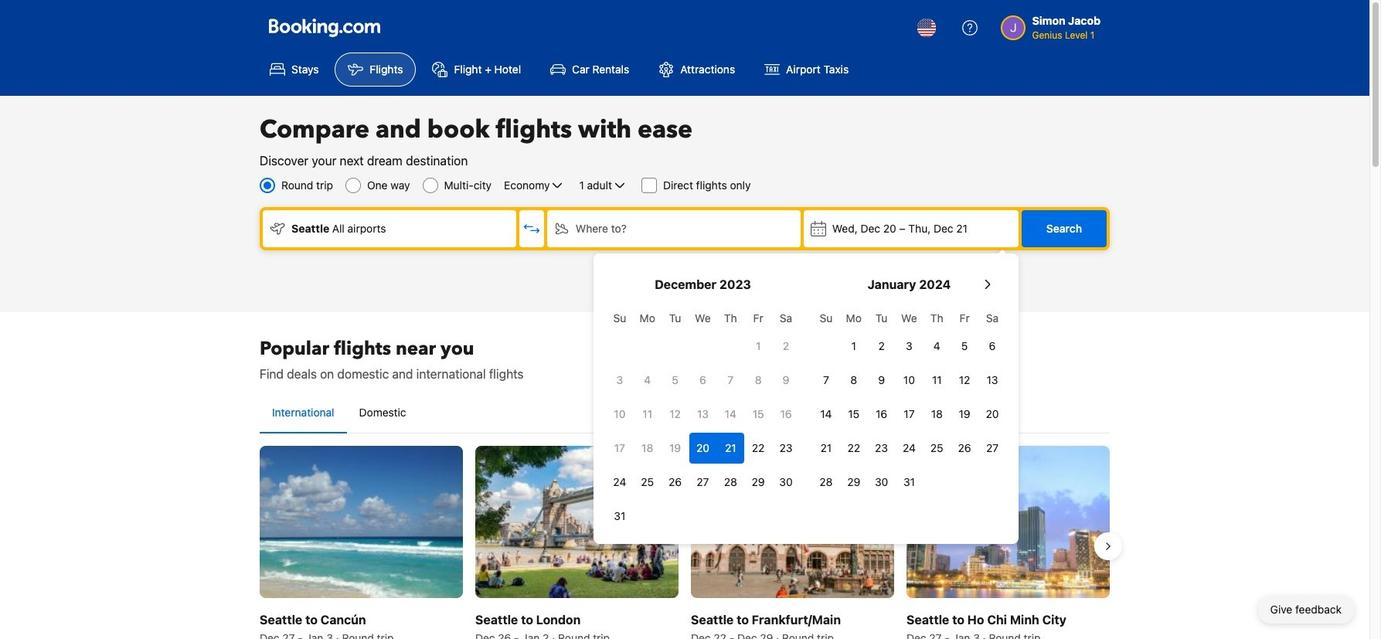 Task type: locate. For each thing, give the bounding box(es) containing it.
22 December 2023 checkbox
[[745, 433, 772, 464]]

seattle to ho chi minh city image
[[907, 446, 1110, 599]]

14 December 2023 checkbox
[[717, 399, 745, 430]]

16 January 2024 checkbox
[[868, 399, 896, 430]]

cell
[[689, 430, 717, 464], [717, 430, 745, 464]]

7 January 2024 checkbox
[[812, 365, 840, 396]]

5 January 2024 checkbox
[[951, 331, 979, 362]]

2 December 2023 checkbox
[[772, 331, 800, 362]]

1 grid from the left
[[606, 303, 800, 532]]

grid
[[606, 303, 800, 532], [812, 303, 1006, 498]]

18 January 2024 checkbox
[[923, 399, 951, 430]]

tab list
[[260, 393, 1110, 434]]

seattle to london image
[[475, 446, 679, 599]]

23 January 2024 checkbox
[[868, 433, 896, 464]]

5 December 2023 checkbox
[[661, 365, 689, 396]]

0 horizontal spatial grid
[[606, 303, 800, 532]]

20 January 2024 checkbox
[[979, 399, 1006, 430]]

26 January 2024 checkbox
[[951, 433, 979, 464]]

20 December 2023 checkbox
[[689, 433, 717, 464]]

14 January 2024 checkbox
[[812, 399, 840, 430]]

19 December 2023 checkbox
[[661, 433, 689, 464]]

29 January 2024 checkbox
[[840, 467, 868, 498]]

1 horizontal spatial grid
[[812, 303, 1006, 498]]

30 December 2023 checkbox
[[772, 467, 800, 498]]

28 January 2024 checkbox
[[812, 467, 840, 498]]

18 December 2023 checkbox
[[634, 433, 661, 464]]

booking.com logo image
[[269, 18, 380, 37], [269, 18, 380, 37]]

15 January 2024 checkbox
[[840, 399, 868, 430]]

21 January 2024 checkbox
[[812, 433, 840, 464]]

region
[[247, 440, 1122, 639]]

cell up 28 december 2023 checkbox
[[717, 430, 745, 464]]

26 December 2023 checkbox
[[661, 467, 689, 498]]

13 December 2023 checkbox
[[689, 399, 717, 430]]

3 December 2023 checkbox
[[606, 365, 634, 396]]

3 January 2024 checkbox
[[896, 331, 923, 362]]

22 January 2024 checkbox
[[840, 433, 868, 464]]

12 December 2023 checkbox
[[661, 399, 689, 430]]

29 December 2023 checkbox
[[745, 467, 772, 498]]

8 January 2024 checkbox
[[840, 365, 868, 396]]

28 December 2023 checkbox
[[717, 467, 745, 498]]

13 January 2024 checkbox
[[979, 365, 1006, 396]]

2 grid from the left
[[812, 303, 1006, 498]]

23 December 2023 checkbox
[[772, 433, 800, 464]]

cell up "27 december 2023" checkbox
[[689, 430, 717, 464]]

6 January 2024 checkbox
[[979, 331, 1006, 362]]



Task type: describe. For each thing, give the bounding box(es) containing it.
7 December 2023 checkbox
[[717, 365, 745, 396]]

15 December 2023 checkbox
[[745, 399, 772, 430]]

31 December 2023 checkbox
[[606, 501, 634, 532]]

6 December 2023 checkbox
[[689, 365, 717, 396]]

27 December 2023 checkbox
[[689, 467, 717, 498]]

11 December 2023 checkbox
[[634, 399, 661, 430]]

9 December 2023 checkbox
[[772, 365, 800, 396]]

1 December 2023 checkbox
[[745, 331, 772, 362]]

1 January 2024 checkbox
[[840, 331, 868, 362]]

seattle to frankfurt/main image
[[691, 446, 894, 599]]

4 December 2023 checkbox
[[634, 365, 661, 396]]

10 January 2024 checkbox
[[896, 365, 923, 396]]

11 January 2024 checkbox
[[923, 365, 951, 396]]

4 January 2024 checkbox
[[923, 331, 951, 362]]

17 January 2024 checkbox
[[896, 399, 923, 430]]

31 January 2024 checkbox
[[896, 467, 923, 498]]

2 cell from the left
[[717, 430, 745, 464]]

9 January 2024 checkbox
[[868, 365, 896, 396]]

30 January 2024 checkbox
[[868, 467, 896, 498]]

25 December 2023 checkbox
[[634, 467, 661, 498]]

1 cell from the left
[[689, 430, 717, 464]]

16 December 2023 checkbox
[[772, 399, 800, 430]]

21 December 2023 checkbox
[[717, 433, 745, 464]]

2 January 2024 checkbox
[[868, 331, 896, 362]]

17 December 2023 checkbox
[[606, 433, 634, 464]]

27 January 2024 checkbox
[[979, 433, 1006, 464]]

8 December 2023 checkbox
[[745, 365, 772, 396]]

12 January 2024 checkbox
[[951, 365, 979, 396]]

24 December 2023 checkbox
[[606, 467, 634, 498]]

10 December 2023 checkbox
[[606, 399, 634, 430]]

seattle to cancún image
[[260, 446, 463, 599]]

25 January 2024 checkbox
[[923, 433, 951, 464]]

19 January 2024 checkbox
[[951, 399, 979, 430]]

24 January 2024 checkbox
[[896, 433, 923, 464]]



Task type: vqa. For each thing, say whether or not it's contained in the screenshot.
3 JANUARY 2024 checkbox
yes



